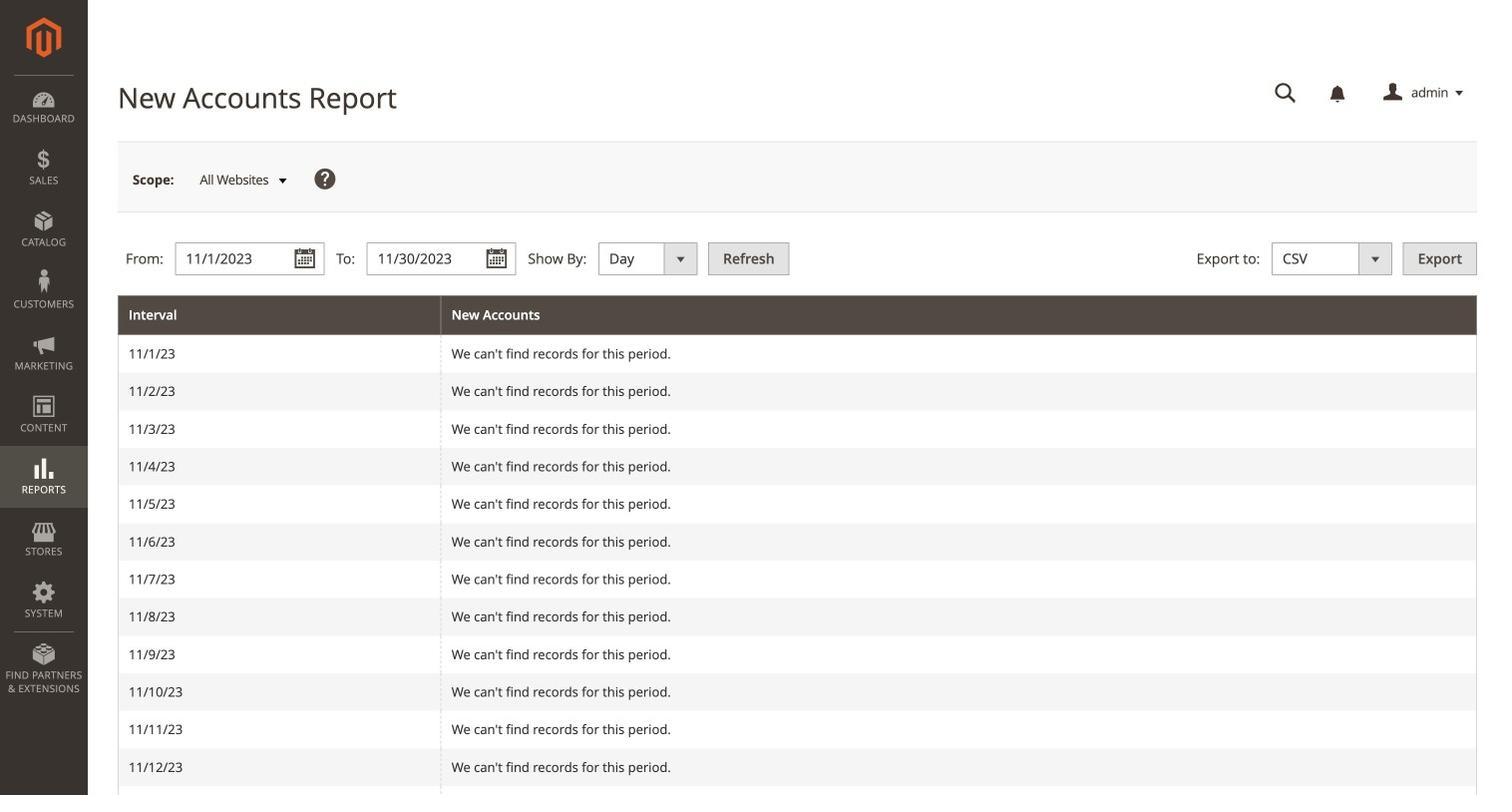 Task type: locate. For each thing, give the bounding box(es) containing it.
magento admin panel image
[[26, 17, 61, 58]]

menu bar
[[0, 75, 88, 706]]

None text field
[[1261, 76, 1311, 111]]

None text field
[[175, 243, 325, 276], [367, 243, 517, 276], [175, 243, 325, 276], [367, 243, 517, 276]]



